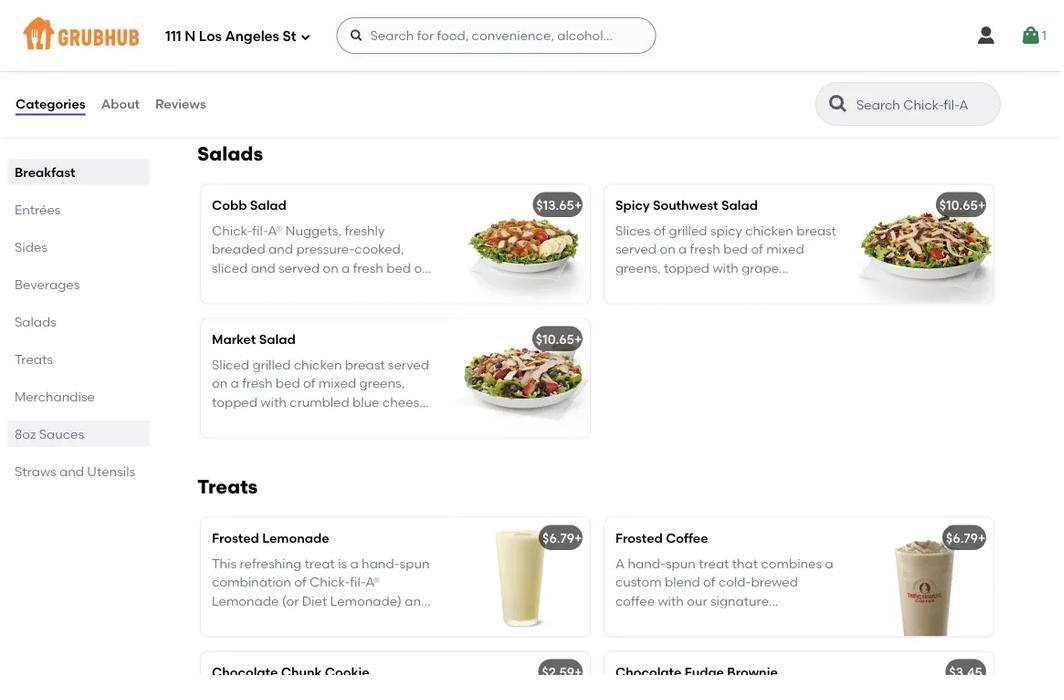 Task type: vqa. For each thing, say whether or not it's contained in the screenshot.
THE COBB SALAD IMAGE at top
yes



Task type: locate. For each thing, give the bounding box(es) containing it.
straws and utensils
[[15, 464, 135, 480]]

1%
[[212, 23, 228, 39]]

1 horizontal spatial frosted
[[616, 531, 663, 546]]

icedream®
[[297, 612, 364, 628], [616, 612, 683, 628]]

of
[[661, 42, 673, 57], [294, 575, 307, 591], [703, 575, 716, 591]]

svg image down "search for food, convenience, alcohol..." search box
[[555, 69, 577, 91]]

salad
[[250, 197, 287, 213], [722, 197, 758, 213], [259, 332, 296, 347]]

1% cows milk button
[[201, 0, 590, 104]]

0 horizontal spatial spun
[[400, 557, 430, 572]]

salad right the market
[[259, 332, 296, 347]]

1 horizontal spatial $6.79 +
[[946, 531, 986, 546]]

2 $6.79 from the left
[[946, 531, 978, 546]]

$10.65 for spicy southwest salad
[[940, 197, 978, 213]]

a inside this refreshing treat is a hand-spun combination of chick-fil-a® lemonade (or diet lemonade) and our signature icedream® dessert.
[[350, 557, 359, 572]]

a right combines at the bottom of the page
[[825, 557, 834, 572]]

1 $6.79 + from the left
[[543, 531, 582, 546]]

frosted up this
[[212, 531, 259, 546]]

reviews button
[[154, 71, 207, 137]]

1 horizontal spatial $10.65 +
[[940, 197, 986, 213]]

1 horizontal spatial a
[[825, 557, 834, 572]]

dessert. down cold-
[[686, 612, 734, 628]]

with inside gallon beverage filled with your choice of tea or lemonade
[[755, 23, 781, 39]]

1 horizontal spatial $6.79
[[946, 531, 978, 546]]

1% cows milk
[[212, 23, 294, 39]]

(or
[[282, 594, 299, 609]]

8oz
[[15, 427, 36, 442]]

1 icedream® from the left
[[297, 612, 364, 628]]

$6.79 +
[[543, 531, 582, 546], [946, 531, 986, 546]]

svg image left 1 button
[[976, 25, 997, 47]]

1 treat from the left
[[305, 557, 335, 572]]

$6.79
[[543, 531, 575, 546], [946, 531, 978, 546]]

filled
[[722, 23, 752, 39]]

salads
[[197, 142, 263, 165], [15, 314, 57, 330]]

spun up blend
[[666, 557, 696, 572]]

0 horizontal spatial a
[[350, 557, 359, 572]]

0 horizontal spatial $10.65 +
[[536, 332, 582, 347]]

2 $6.79 + from the left
[[946, 531, 986, 546]]

1 horizontal spatial dessert.
[[686, 612, 734, 628]]

2 icedream® from the left
[[616, 612, 683, 628]]

0 horizontal spatial salads
[[15, 314, 57, 330]]

gallon beverage filled with your choice of tea or lemonade button
[[605, 0, 994, 104]]

treats inside tab
[[15, 352, 53, 367]]

sides
[[15, 239, 47, 255]]

reviews
[[155, 96, 206, 112]]

2 frosted from the left
[[616, 531, 663, 546]]

southwest
[[653, 197, 718, 213]]

treat up cold-
[[699, 557, 729, 572]]

hand- up a® on the bottom left of the page
[[362, 557, 400, 572]]

salad for $13.65 +
[[250, 197, 287, 213]]

$6.79 for a hand-spun treat that combines a custom blend of cold-brewed coffee with our signature icedream® dessert.
[[946, 531, 978, 546]]

salad right southwest
[[722, 197, 758, 213]]

0 vertical spatial $10.65 +
[[940, 197, 986, 213]]

0 horizontal spatial dessert.
[[367, 612, 416, 628]]

0 horizontal spatial with
[[658, 594, 684, 609]]

svg image right the st
[[300, 32, 311, 42]]

angeles
[[225, 28, 279, 45]]

1 vertical spatial $10.65 +
[[536, 332, 582, 347]]

0 horizontal spatial frosted
[[212, 531, 259, 546]]

signature down (or
[[235, 612, 294, 628]]

frosted
[[212, 531, 259, 546], [616, 531, 663, 546]]

categories button
[[15, 71, 86, 137]]

1 vertical spatial with
[[658, 594, 684, 609]]

$10.65 +
[[940, 197, 986, 213], [536, 332, 582, 347]]

of inside gallon beverage filled with your choice of tea or lemonade
[[661, 42, 673, 57]]

salad right cobb
[[250, 197, 287, 213]]

0 horizontal spatial treat
[[305, 557, 335, 572]]

1 horizontal spatial signature
[[711, 594, 769, 609]]

los
[[199, 28, 222, 45]]

0 vertical spatial salads
[[197, 142, 263, 165]]

with down blend
[[658, 594, 684, 609]]

treats
[[15, 352, 53, 367], [197, 476, 258, 499]]

2 dessert. from the left
[[686, 612, 734, 628]]

0 horizontal spatial and
[[59, 464, 84, 480]]

0 vertical spatial and
[[59, 464, 84, 480]]

1 horizontal spatial of
[[661, 42, 673, 57]]

1 horizontal spatial and
[[405, 594, 430, 609]]

1 vertical spatial and
[[405, 594, 430, 609]]

with
[[755, 23, 781, 39], [658, 594, 684, 609]]

icedream® down 'diet'
[[297, 612, 364, 628]]

of left cold-
[[703, 575, 716, 591]]

1 vertical spatial $10.65
[[536, 332, 575, 347]]

2 spun from the left
[[666, 557, 696, 572]]

icedream® down 'coffee'
[[616, 612, 683, 628]]

hand-
[[362, 557, 400, 572], [628, 557, 666, 572]]

utensils
[[87, 464, 135, 480]]

this refreshing treat is a hand-spun combination of chick-fil-a® lemonade (or diet lemonade) and our signature icedream® dessert.
[[212, 557, 430, 628]]

spicy southwest salad
[[616, 197, 758, 213]]

n
[[185, 28, 196, 45]]

market salad
[[212, 332, 296, 347]]

1 a from the left
[[350, 557, 359, 572]]

categories
[[16, 96, 86, 112]]

about
[[101, 96, 140, 112]]

icedream® inside a hand-spun treat that combines a custom blend of cold-brewed coffee with our signature icedream® dessert.
[[616, 612, 683, 628]]

your
[[784, 23, 811, 39]]

0 horizontal spatial svg image
[[349, 28, 364, 43]]

or
[[700, 42, 712, 57]]

1 vertical spatial lemonade
[[212, 594, 279, 609]]

treat inside a hand-spun treat that combines a custom blend of cold-brewed coffee with our signature icedream® dessert.
[[699, 557, 729, 572]]

spun
[[400, 557, 430, 572], [666, 557, 696, 572]]

1 horizontal spatial svg image
[[1020, 25, 1042, 47]]

market salad image
[[453, 319, 590, 438]]

0 vertical spatial with
[[755, 23, 781, 39]]

2 horizontal spatial of
[[703, 575, 716, 591]]

our down blend
[[687, 594, 708, 609]]

search icon image
[[828, 93, 850, 115]]

of up (or
[[294, 575, 307, 591]]

dessert. down lemonade) in the bottom left of the page
[[367, 612, 416, 628]]

st
[[283, 28, 296, 45]]

signature
[[711, 594, 769, 609], [235, 612, 294, 628]]

0 horizontal spatial hand-
[[362, 557, 400, 572]]

salads down beverages
[[15, 314, 57, 330]]

salads inside tab
[[15, 314, 57, 330]]

hand- up custom
[[628, 557, 666, 572]]

1 vertical spatial salads
[[15, 314, 57, 330]]

0 horizontal spatial of
[[294, 575, 307, 591]]

gallon
[[616, 23, 657, 39]]

treat up 'chick-'
[[305, 557, 335, 572]]

+
[[575, 197, 582, 213], [978, 197, 986, 213], [575, 332, 582, 347], [575, 531, 582, 546], [978, 531, 986, 546]]

0 horizontal spatial $10.65
[[536, 332, 575, 347]]

spicy
[[616, 197, 650, 213]]

our inside this refreshing treat is a hand-spun combination of chick-fil-a® lemonade (or diet lemonade) and our signature icedream® dessert.
[[212, 612, 232, 628]]

1 horizontal spatial with
[[755, 23, 781, 39]]

frosted lemonade image
[[453, 518, 590, 637]]

1 horizontal spatial icedream®
[[616, 612, 683, 628]]

1 frosted from the left
[[212, 531, 259, 546]]

merchandise tab
[[15, 387, 142, 406]]

dessert.
[[367, 612, 416, 628], [686, 612, 734, 628]]

1 dessert. from the left
[[367, 612, 416, 628]]

lemonade up refreshing
[[262, 531, 329, 546]]

+ for spicy southwest salad
[[978, 197, 986, 213]]

about button
[[100, 71, 141, 137]]

combination
[[212, 575, 291, 591]]

1 hand- from the left
[[362, 557, 400, 572]]

and inside the straws and utensils tab
[[59, 464, 84, 480]]

0 vertical spatial our
[[687, 594, 708, 609]]

this
[[212, 557, 237, 572]]

0 horizontal spatial signature
[[235, 612, 294, 628]]

$13.65
[[536, 197, 575, 213]]

beverages tab
[[15, 275, 142, 294]]

1 horizontal spatial hand-
[[628, 557, 666, 572]]

with inside a hand-spun treat that combines a custom blend of cold-brewed coffee with our signature icedream® dessert.
[[658, 594, 684, 609]]

signature down cold-
[[711, 594, 769, 609]]

0 vertical spatial treats
[[15, 352, 53, 367]]

and right lemonade) in the bottom left of the page
[[405, 594, 430, 609]]

0 horizontal spatial treats
[[15, 352, 53, 367]]

1 horizontal spatial our
[[687, 594, 708, 609]]

1 vertical spatial signature
[[235, 612, 294, 628]]

1 $6.79 from the left
[[543, 531, 575, 546]]

and
[[59, 464, 84, 480], [405, 594, 430, 609]]

1 horizontal spatial treat
[[699, 557, 729, 572]]

svg image
[[976, 25, 997, 47], [300, 32, 311, 42], [555, 69, 577, 91]]

signature inside a hand-spun treat that combines a custom blend of cold-brewed coffee with our signature icedream® dessert.
[[711, 594, 769, 609]]

0 horizontal spatial $6.79 +
[[543, 531, 582, 546]]

0 horizontal spatial icedream®
[[297, 612, 364, 628]]

2 hand- from the left
[[628, 557, 666, 572]]

$13.65 +
[[536, 197, 582, 213]]

with up "lemonade"
[[755, 23, 781, 39]]

spun up lemonade) in the bottom left of the page
[[400, 557, 430, 572]]

a right is
[[350, 557, 359, 572]]

1
[[1042, 28, 1047, 43]]

cobb salad
[[212, 197, 287, 213]]

treats up merchandise
[[15, 352, 53, 367]]

111 n los angeles st
[[165, 28, 296, 45]]

a
[[350, 557, 359, 572], [825, 557, 834, 572]]

svg image
[[1020, 25, 1042, 47], [349, 28, 364, 43]]

lemonade down combination
[[212, 594, 279, 609]]

0 horizontal spatial our
[[212, 612, 232, 628]]

of inside this refreshing treat is a hand-spun combination of chick-fil-a® lemonade (or diet lemonade) and our signature icedream® dessert.
[[294, 575, 307, 591]]

treats up frosted lemonade
[[197, 476, 258, 499]]

2 horizontal spatial svg image
[[976, 25, 997, 47]]

our
[[687, 594, 708, 609], [212, 612, 232, 628]]

+ for cobb salad
[[575, 197, 582, 213]]

0 vertical spatial $10.65
[[940, 197, 978, 213]]

dessert. inside a hand-spun treat that combines a custom blend of cold-brewed coffee with our signature icedream® dessert.
[[686, 612, 734, 628]]

frosted coffee image
[[857, 518, 994, 637]]

and right "straws"
[[59, 464, 84, 480]]

1 horizontal spatial $10.65
[[940, 197, 978, 213]]

1 vertical spatial our
[[212, 612, 232, 628]]

2 treat from the left
[[699, 557, 729, 572]]

frosted for hand-
[[616, 531, 663, 546]]

0 vertical spatial signature
[[711, 594, 769, 609]]

1 horizontal spatial treats
[[197, 476, 258, 499]]

1 spun from the left
[[400, 557, 430, 572]]

treat
[[305, 557, 335, 572], [699, 557, 729, 572]]

0 vertical spatial lemonade
[[262, 531, 329, 546]]

salads up cobb
[[197, 142, 263, 165]]

0 horizontal spatial $6.79
[[543, 531, 575, 546]]

2 a from the left
[[825, 557, 834, 572]]

frosted up a
[[616, 531, 663, 546]]

lemonade)
[[330, 594, 402, 609]]

lemonade
[[262, 531, 329, 546], [212, 594, 279, 609]]

$10.65
[[940, 197, 978, 213], [536, 332, 575, 347]]

$6.79 for this refreshing treat is a hand-spun combination of chick-fil-a® lemonade (or diet lemonade) and our signature icedream® dessert.
[[543, 531, 575, 546]]

1 horizontal spatial spun
[[666, 557, 696, 572]]

straws and utensils tab
[[15, 462, 142, 481]]

hand- inside a hand-spun treat that combines a custom blend of cold-brewed coffee with our signature icedream® dessert.
[[628, 557, 666, 572]]

coffee
[[666, 531, 709, 546]]

of left tea
[[661, 42, 673, 57]]

main navigation navigation
[[0, 0, 1061, 71]]

our down combination
[[212, 612, 232, 628]]

1 horizontal spatial salads
[[197, 142, 263, 165]]

market
[[212, 332, 256, 347]]

cold-
[[719, 575, 751, 591]]



Task type: describe. For each thing, give the bounding box(es) containing it.
frosted lemonade
[[212, 531, 329, 546]]

Search Chick-fil-A search field
[[855, 96, 995, 113]]

lemonade
[[716, 42, 779, 57]]

frosted coffee
[[616, 531, 709, 546]]

1% milk image
[[453, 0, 590, 104]]

cobb
[[212, 197, 247, 213]]

1 button
[[1020, 19, 1047, 52]]

svg image inside 1 button
[[1020, 25, 1042, 47]]

beverage
[[660, 23, 719, 39]]

our inside a hand-spun treat that combines a custom blend of cold-brewed coffee with our signature icedream® dessert.
[[687, 594, 708, 609]]

diet
[[302, 594, 327, 609]]

dessert. inside this refreshing treat is a hand-spun combination of chick-fil-a® lemonade (or diet lemonade) and our signature icedream® dessert.
[[367, 612, 416, 628]]

a®
[[365, 575, 380, 591]]

chocolate chunk cookie image
[[453, 653, 590, 676]]

signature inside this refreshing treat is a hand-spun combination of chick-fil-a® lemonade (or diet lemonade) and our signature icedream® dessert.
[[235, 612, 294, 628]]

breakfast
[[15, 164, 75, 180]]

fil-
[[350, 575, 366, 591]]

sides tab
[[15, 237, 142, 257]]

combines
[[761, 557, 822, 572]]

custom
[[616, 575, 662, 591]]

$6.79 + for a
[[946, 531, 986, 546]]

1 vertical spatial treats
[[197, 476, 258, 499]]

$10.65 + for spicy southwest salad
[[940, 197, 986, 213]]

that
[[732, 557, 758, 572]]

1 horizontal spatial svg image
[[555, 69, 577, 91]]

icedream® inside this refreshing treat is a hand-spun combination of chick-fil-a® lemonade (or diet lemonade) and our signature icedream® dessert.
[[297, 612, 364, 628]]

salad for $10.65 +
[[259, 332, 296, 347]]

refreshing
[[240, 557, 302, 572]]

of inside a hand-spun treat that combines a custom blend of cold-brewed coffee with our signature icedream® dessert.
[[703, 575, 716, 591]]

treat inside this refreshing treat is a hand-spun combination of chick-fil-a® lemonade (or diet lemonade) and our signature icedream® dessert.
[[305, 557, 335, 572]]

$10.65 + for market salad
[[536, 332, 582, 347]]

8oz sauces
[[15, 427, 84, 442]]

entrées tab
[[15, 200, 142, 219]]

+ for frosted coffee
[[978, 531, 986, 546]]

choice
[[616, 42, 657, 57]]

sauces
[[39, 427, 84, 442]]

cows
[[231, 23, 266, 39]]

lemonade inside this refreshing treat is a hand-spun combination of chick-fil-a® lemonade (or diet lemonade) and our signature icedream® dessert.
[[212, 594, 279, 609]]

a inside a hand-spun treat that combines a custom blend of cold-brewed coffee with our signature icedream® dessert.
[[825, 557, 834, 572]]

merchandise
[[15, 389, 95, 405]]

blend
[[665, 575, 700, 591]]

cobb salad image
[[453, 185, 590, 304]]

is
[[338, 557, 347, 572]]

0 horizontal spatial svg image
[[300, 32, 311, 42]]

treats tab
[[15, 350, 142, 369]]

spicy southwest salad image
[[857, 185, 994, 304]]

breakfast tab
[[15, 163, 142, 182]]

spun inside a hand-spun treat that combines a custom blend of cold-brewed coffee with our signature icedream® dessert.
[[666, 557, 696, 572]]

frosted for refreshing
[[212, 531, 259, 546]]

and inside this refreshing treat is a hand-spun combination of chick-fil-a® lemonade (or diet lemonade) and our signature icedream® dessert.
[[405, 594, 430, 609]]

gallon beverages image
[[857, 0, 994, 104]]

111
[[165, 28, 181, 45]]

8oz sauces tab
[[15, 425, 142, 444]]

a hand-spun treat that combines a custom blend of cold-brewed coffee with our signature icedream® dessert.
[[616, 557, 834, 628]]

$6.79 + for spun
[[543, 531, 582, 546]]

a
[[616, 557, 625, 572]]

beverages
[[15, 277, 80, 292]]

straws
[[15, 464, 56, 480]]

hand- inside this refreshing treat is a hand-spun combination of chick-fil-a® lemonade (or diet lemonade) and our signature icedream® dessert.
[[362, 557, 400, 572]]

milk
[[269, 23, 294, 39]]

salads tab
[[15, 312, 142, 332]]

$10.65 for market salad
[[536, 332, 575, 347]]

entrées
[[15, 202, 61, 217]]

coffee
[[616, 594, 655, 609]]

tea
[[676, 42, 697, 57]]

spun inside this refreshing treat is a hand-spun combination of chick-fil-a® lemonade (or diet lemonade) and our signature icedream® dessert.
[[400, 557, 430, 572]]

gallon beverage filled with your choice of tea or lemonade
[[616, 23, 811, 57]]

Search for food, convenience, alcohol... search field
[[337, 17, 656, 54]]

brewed
[[751, 575, 798, 591]]

chocolate fudge brownie image
[[857, 653, 994, 676]]

+ for frosted lemonade
[[575, 531, 582, 546]]

chick-
[[310, 575, 350, 591]]



